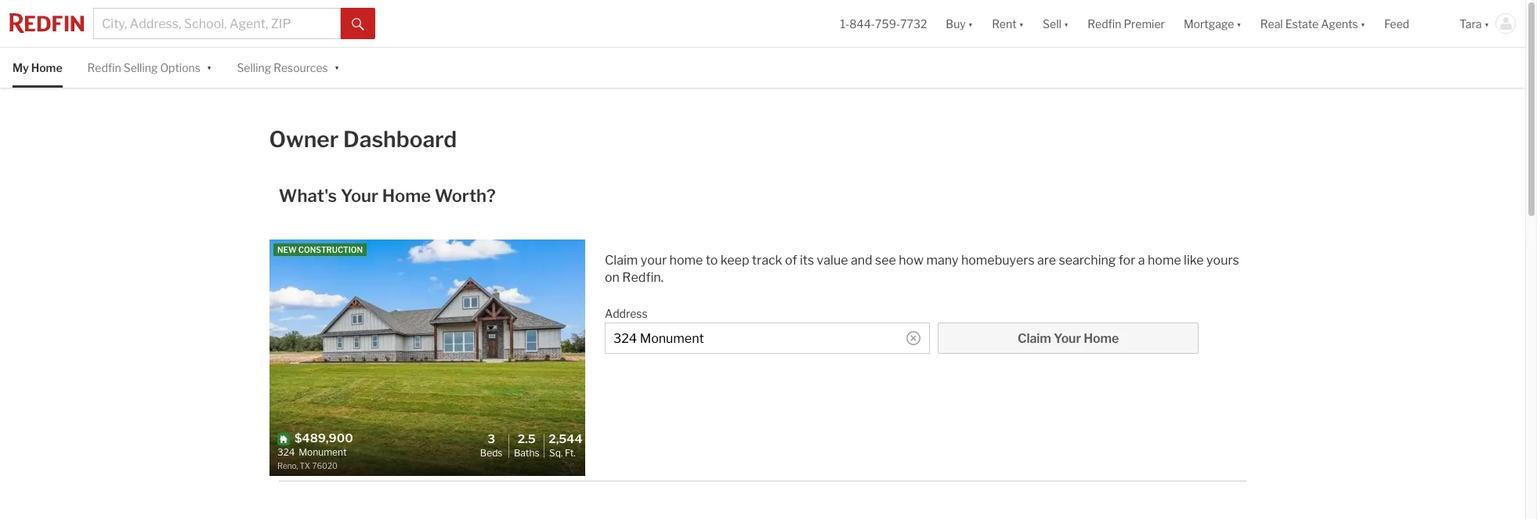 Task type: describe. For each thing, give the bounding box(es) containing it.
rent ▾ button
[[992, 0, 1024, 47]]

sell ▾
[[1043, 17, 1069, 30]]

2.5 baths
[[514, 432, 540, 460]]

tara
[[1460, 17, 1482, 30]]

dashboard
[[343, 126, 457, 153]]

▾ inside selling resources ▾
[[334, 60, 340, 73]]

yours
[[1207, 253, 1240, 268]]

redfin selling options ▾
[[87, 60, 212, 74]]

$489,900
[[295, 432, 353, 446]]

construction
[[298, 245, 363, 255]]

tara ▾
[[1460, 17, 1490, 30]]

,
[[296, 462, 298, 471]]

▾ right mortgage
[[1237, 17, 1242, 30]]

real estate agents ▾ button
[[1251, 0, 1375, 47]]

clear input button
[[907, 332, 921, 346]]

feed
[[1385, 17, 1410, 30]]

buy ▾ button
[[946, 0, 973, 47]]

rent ▾
[[992, 17, 1024, 30]]

search input image
[[907, 332, 921, 346]]

sell
[[1043, 17, 1062, 30]]

and
[[851, 253, 873, 268]]

beds
[[480, 448, 503, 460]]

324
[[277, 447, 295, 458]]

mortgage
[[1184, 17, 1235, 30]]

selling inside selling resources ▾
[[237, 61, 271, 74]]

of
[[785, 253, 797, 268]]

claim for claim your home
[[1018, 332, 1052, 347]]

City, Address, School, Agent, ZIP search field
[[93, 8, 341, 39]]

track
[[752, 253, 783, 268]]

to
[[706, 253, 718, 268]]

2,544 sq. ft.
[[549, 432, 583, 460]]

844-
[[850, 17, 875, 30]]

selling resources link
[[237, 48, 328, 88]]

its
[[800, 253, 814, 268]]

2.5
[[518, 432, 536, 446]]

see
[[875, 253, 896, 268]]

▾ right buy
[[968, 17, 973, 30]]

▾ inside 'redfin selling options ▾'
[[207, 60, 212, 73]]

claim for claim your home to keep track of its value and see how many homebuyers are searching for a home like yours on redfin.
[[605, 253, 638, 268]]

many
[[927, 253, 959, 268]]

▾ right the sell
[[1064, 17, 1069, 30]]

your for what's
[[341, 186, 379, 206]]

redfin premier button
[[1079, 0, 1175, 47]]

value
[[817, 253, 848, 268]]

sq.
[[549, 448, 563, 460]]

tx
[[300, 462, 310, 471]]

buy ▾
[[946, 17, 973, 30]]

how
[[899, 253, 924, 268]]

feed button
[[1375, 0, 1451, 47]]

rent ▾ button
[[983, 0, 1034, 47]]

estate
[[1286, 17, 1319, 30]]

1-844-759-7732
[[840, 17, 927, 30]]

mortgage ▾ button
[[1184, 0, 1242, 47]]

home for claim your home
[[1084, 332, 1119, 347]]

2 home from the left
[[1148, 253, 1182, 268]]

my home link
[[13, 48, 62, 88]]

keep
[[721, 253, 750, 268]]

324 monument reno , tx 76020
[[277, 447, 347, 471]]

options
[[160, 61, 201, 74]]

searching
[[1059, 253, 1116, 268]]

redfin for redfin premier
[[1088, 17, 1122, 30]]

▾ right rent
[[1019, 17, 1024, 30]]



Task type: locate. For each thing, give the bounding box(es) containing it.
homebuyers
[[962, 253, 1035, 268]]

redfin right my home
[[87, 61, 121, 74]]

mortgage ▾
[[1184, 17, 1242, 30]]

submit search image
[[352, 18, 364, 30]]

redfin inside 'redfin selling options ▾'
[[87, 61, 121, 74]]

2,544
[[549, 432, 583, 446]]

selling resources ▾
[[237, 60, 340, 74]]

0 horizontal spatial selling
[[124, 61, 158, 74]]

▾ right the options
[[207, 60, 212, 73]]

0 horizontal spatial home
[[31, 61, 62, 74]]

your inside claim your home button
[[1054, 332, 1081, 347]]

your
[[341, 186, 379, 206], [1054, 332, 1081, 347]]

selling inside 'redfin selling options ▾'
[[124, 61, 158, 74]]

redfin selling options link
[[87, 48, 201, 88]]

like
[[1184, 253, 1204, 268]]

what's
[[279, 186, 337, 206]]

0 horizontal spatial your
[[341, 186, 379, 206]]

my home
[[13, 61, 62, 74]]

claim your home to keep track of its value and see how many homebuyers are searching for a home like yours on redfin.
[[605, 253, 1240, 285]]

▾ right resources
[[334, 60, 340, 73]]

monument
[[299, 447, 347, 458]]

your
[[641, 253, 667, 268]]

▾ right agents
[[1361, 17, 1366, 30]]

0 horizontal spatial redfin
[[87, 61, 121, 74]]

0 horizontal spatial home
[[670, 253, 703, 268]]

1 horizontal spatial redfin
[[1088, 17, 1122, 30]]

2 selling from the left
[[237, 61, 271, 74]]

1 horizontal spatial your
[[1054, 332, 1081, 347]]

1 horizontal spatial selling
[[237, 61, 271, 74]]

real estate agents ▾ link
[[1261, 0, 1366, 47]]

premier
[[1124, 17, 1165, 30]]

1-
[[840, 17, 850, 30]]

759-
[[875, 17, 901, 30]]

home inside button
[[1084, 332, 1119, 347]]

▾
[[968, 17, 973, 30], [1019, 17, 1024, 30], [1064, 17, 1069, 30], [1237, 17, 1242, 30], [1361, 17, 1366, 30], [1485, 17, 1490, 30], [207, 60, 212, 73], [334, 60, 340, 73]]

home
[[31, 61, 62, 74], [382, 186, 431, 206], [1084, 332, 1119, 347]]

home right a
[[1148, 253, 1182, 268]]

are
[[1038, 253, 1056, 268]]

new construction
[[277, 245, 363, 255]]

my
[[13, 61, 29, 74]]

▾ right tara
[[1485, 17, 1490, 30]]

claim inside claim your home to keep track of its value and see how many homebuyers are searching for a home like yours on redfin.
[[605, 253, 638, 268]]

your for claim
[[1054, 332, 1081, 347]]

7732
[[901, 17, 927, 30]]

selling
[[124, 61, 158, 74], [237, 61, 271, 74]]

0 horizontal spatial claim
[[605, 253, 638, 268]]

owner
[[269, 126, 339, 153]]

redfin for redfin selling options ▾
[[87, 61, 121, 74]]

redfin
[[1088, 17, 1122, 30], [87, 61, 121, 74]]

76020
[[312, 462, 338, 471]]

1 vertical spatial redfin
[[87, 61, 121, 74]]

reno
[[277, 462, 296, 471]]

owner dashboard
[[269, 126, 457, 153]]

claim your home
[[1018, 332, 1119, 347]]

3
[[488, 432, 495, 446]]

selling left resources
[[237, 61, 271, 74]]

1 vertical spatial home
[[382, 186, 431, 206]]

0 vertical spatial claim
[[605, 253, 638, 268]]

0 vertical spatial home
[[31, 61, 62, 74]]

mortgage ▾ button
[[1175, 0, 1251, 47]]

1 selling from the left
[[124, 61, 158, 74]]

claim inside button
[[1018, 332, 1052, 347]]

buy ▾ button
[[937, 0, 983, 47]]

1 horizontal spatial home
[[382, 186, 431, 206]]

claim
[[605, 253, 638, 268], [1018, 332, 1052, 347]]

baths
[[514, 448, 540, 460]]

sell ▾ button
[[1034, 0, 1079, 47]]

0 vertical spatial your
[[341, 186, 379, 206]]

new
[[277, 245, 297, 255]]

real estate agents ▾
[[1261, 17, 1366, 30]]

1 horizontal spatial claim
[[1018, 332, 1052, 347]]

for
[[1119, 253, 1136, 268]]

resources
[[274, 61, 328, 74]]

1-844-759-7732 link
[[840, 17, 927, 30]]

real
[[1261, 17, 1283, 30]]

3 beds
[[480, 432, 503, 460]]

1 vertical spatial your
[[1054, 332, 1081, 347]]

claim your home button
[[938, 323, 1199, 354]]

a
[[1139, 253, 1145, 268]]

None search field
[[605, 323, 931, 354]]

2 horizontal spatial home
[[1084, 332, 1119, 347]]

worth?
[[435, 186, 496, 206]]

home
[[670, 253, 703, 268], [1148, 253, 1182, 268]]

redfin premier
[[1088, 17, 1165, 30]]

home for what's your home worth?
[[382, 186, 431, 206]]

on
[[605, 271, 620, 285]]

▾ inside 'link'
[[1361, 17, 1366, 30]]

2 vertical spatial home
[[1084, 332, 1119, 347]]

ft.
[[565, 448, 576, 460]]

1 horizontal spatial home
[[1148, 253, 1182, 268]]

1 home from the left
[[670, 253, 703, 268]]

sell ▾ button
[[1043, 0, 1069, 47]]

address
[[605, 307, 648, 321]]

1 vertical spatial claim
[[1018, 332, 1052, 347]]

rent
[[992, 17, 1017, 30]]

home left to at the left
[[670, 253, 703, 268]]

redfin left premier
[[1088, 17, 1122, 30]]

buy
[[946, 17, 966, 30]]

0 vertical spatial redfin
[[1088, 17, 1122, 30]]

selling left the options
[[124, 61, 158, 74]]

agents
[[1321, 17, 1359, 30]]

redfin inside button
[[1088, 17, 1122, 30]]

what's your home worth?
[[279, 186, 496, 206]]

redfin.
[[623, 271, 664, 285]]



Task type: vqa. For each thing, say whether or not it's contained in the screenshot.
My Home
yes



